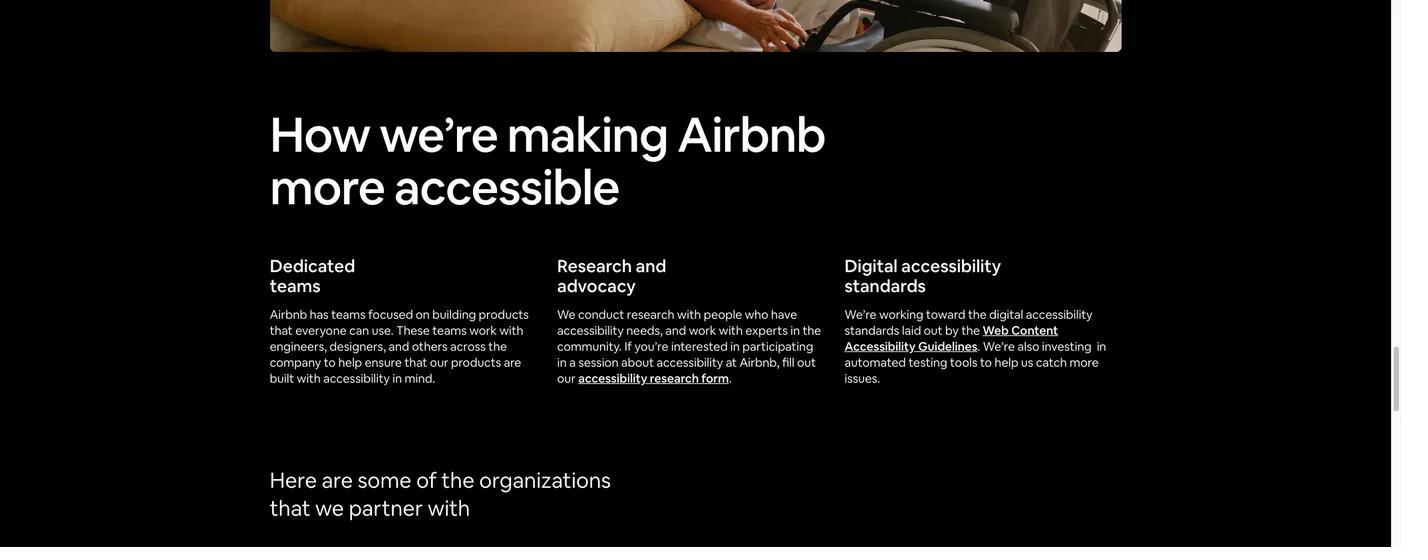 Task type: describe. For each thing, give the bounding box(es) containing it.
in up at
[[731, 339, 740, 354]]

accessibility
[[845, 339, 916, 354]]

our inside we conduct research with people who have accessibility needs, and work with experts in the community. if you're interested in participating in a session about accessibility at airbnb, fill out our
[[557, 371, 576, 386]]

participating
[[743, 339, 814, 354]]

out inside we're working toward the digital accessibility standards laid out by the
[[924, 323, 943, 338]]

how we're making airbnb more accessible
[[270, 103, 826, 218]]

here
[[270, 467, 317, 494]]

airbnb,
[[740, 355, 780, 370]]

0 vertical spatial that
[[270, 323, 293, 338]]

have
[[771, 307, 797, 322]]

more inside how we're making airbnb more accessible
[[270, 156, 385, 218]]

airbnb inside how we're making airbnb more accessible
[[678, 103, 826, 166]]

session
[[579, 355, 619, 370]]

accessibility research form .
[[578, 371, 732, 386]]

how
[[270, 103, 370, 166]]

with inside here are some of the organizations that we partner with
[[428, 495, 470, 522]]

help inside . we're also investing  in automated testing tools to help us catch more issues.
[[995, 355, 1019, 370]]

built
[[270, 371, 294, 386]]

accessibility up the community.
[[557, 323, 624, 338]]

a
[[569, 355, 576, 370]]

us
[[1021, 355, 1034, 370]]

the inside airbnb has teams focused on building products that everyone can use. these teams work with engineers, designers, and others across the company to help ensure that our products are built with accessibility in mind.
[[489, 339, 507, 354]]

company
[[270, 355, 321, 370]]

accessibility down interested
[[657, 355, 723, 370]]

work inside we conduct research with people who have accessibility needs, and work with experts in the community. if you're interested in participating in a session about accessibility at airbnb, fill out our
[[689, 323, 716, 338]]

we conduct research with people who have accessibility needs, and work with experts in the community. if you're interested in participating in a session about accessibility at airbnb, fill out our
[[557, 307, 821, 386]]

can
[[349, 323, 369, 338]]

are inside airbnb has teams focused on building products that everyone can use. these teams work with engineers, designers, and others across the company to help ensure that our products are built with accessibility in mind.
[[504, 355, 522, 370]]

community.
[[557, 339, 622, 354]]

and inside we conduct research with people who have accessibility needs, and work with experts in the community. if you're interested in participating in a session about accessibility at airbnb, fill out our
[[666, 323, 686, 338]]

web
[[983, 323, 1009, 338]]

2 vertical spatial teams
[[433, 323, 467, 338]]

these
[[396, 323, 430, 338]]

in inside airbnb has teams focused on building products that everyone can use. these teams work with engineers, designers, and others across the company to help ensure that our products are built with accessibility in mind.
[[393, 371, 402, 386]]

web content accessibility guidelines
[[845, 323, 1059, 354]]

teams inside the 'dedicated teams'
[[270, 275, 321, 298]]

the right by
[[962, 323, 980, 338]]

we
[[557, 307, 576, 322]]

others
[[412, 339, 448, 354]]

use.
[[372, 323, 394, 338]]

that inside here are some of the organizations that we partner with
[[270, 495, 311, 522]]

also
[[1018, 339, 1040, 354]]

airbnb inside airbnb has teams focused on building products that everyone can use. these teams work with engineers, designers, and others across the company to help ensure that our products are built with accessibility in mind.
[[270, 307, 307, 322]]

we're inside . we're also investing  in automated testing tools to help us catch more issues.
[[983, 339, 1015, 354]]

accessible
[[394, 156, 620, 218]]

in left a
[[557, 355, 567, 370]]

dedicated teams
[[270, 255, 355, 298]]

toward
[[926, 307, 966, 322]]

0 vertical spatial products
[[479, 307, 529, 322]]

standards inside digital accessibility standards
[[845, 275, 926, 298]]

everyone
[[295, 323, 347, 338]]

accessibility inside digital accessibility standards
[[902, 255, 1001, 278]]

and inside airbnb has teams focused on building products that everyone can use. these teams work with engineers, designers, and others across the company to help ensure that our products are built with accessibility in mind.
[[389, 339, 409, 354]]

building
[[432, 307, 476, 322]]

the up web
[[968, 307, 987, 322]]

here are some of the organizations that we partner with
[[270, 467, 611, 522]]

advocacy
[[557, 275, 636, 298]]

automated
[[845, 355, 906, 370]]

interested
[[671, 339, 728, 354]]

help inside airbnb has teams focused on building products that everyone can use. these teams work with engineers, designers, and others across the company to help ensure that our products are built with accessibility in mind.
[[338, 355, 362, 370]]

accessibility down session
[[578, 371, 648, 386]]

by
[[946, 323, 959, 338]]

out inside we conduct research with people who have accessibility needs, and work with experts in the community. if you're interested in participating in a session about accessibility at airbnb, fill out our
[[797, 355, 816, 370]]

making
[[507, 103, 668, 166]]

the inside here are some of the organizations that we partner with
[[442, 467, 475, 494]]

fill
[[782, 355, 795, 370]]

conduct
[[578, 307, 624, 322]]

the inside we conduct research with people who have accessibility needs, and work with experts in the community. if you're interested in participating in a session about accessibility at airbnb, fill out our
[[803, 323, 821, 338]]

research and advocacy
[[557, 255, 667, 298]]



Task type: locate. For each thing, give the bounding box(es) containing it.
more inside . we're also investing  in automated testing tools to help us catch more issues.
[[1070, 355, 1099, 370]]

0 vertical spatial more
[[270, 156, 385, 218]]

standards
[[845, 275, 926, 298], [845, 323, 900, 338]]

airbnb
[[678, 103, 826, 166], [270, 307, 307, 322]]

are up "we"
[[322, 467, 353, 494]]

our down others
[[430, 355, 449, 370]]

accessibility
[[902, 255, 1001, 278], [1026, 307, 1093, 322], [557, 323, 624, 338], [657, 355, 723, 370], [323, 371, 390, 386], [578, 371, 648, 386]]

needs,
[[627, 323, 663, 338]]

and right the research
[[636, 255, 667, 278]]

who
[[745, 307, 769, 322]]

1 vertical spatial standards
[[845, 323, 900, 338]]

engineers,
[[270, 339, 327, 354]]

1 horizontal spatial we're
[[983, 339, 1015, 354]]

help
[[338, 355, 362, 370], [995, 355, 1019, 370]]

1 horizontal spatial are
[[504, 355, 522, 370]]

products down across
[[451, 355, 501, 370]]

research
[[627, 307, 675, 322], [650, 371, 699, 386]]

1 vertical spatial our
[[557, 371, 576, 386]]

digital accessibility standards
[[845, 255, 1001, 298]]

0 horizontal spatial help
[[338, 355, 362, 370]]

digital
[[990, 307, 1024, 322]]

working
[[879, 307, 924, 322]]

are inside here are some of the organizations that we partner with
[[322, 467, 353, 494]]

1 to from the left
[[324, 355, 336, 370]]

0 horizontal spatial airbnb
[[270, 307, 307, 322]]

2 to from the left
[[980, 355, 992, 370]]

that up engineers,
[[270, 323, 293, 338]]

accessibility research form link
[[578, 371, 729, 386]]

1 help from the left
[[338, 355, 362, 370]]

research inside we conduct research with people who have accessibility needs, and work with experts in the community. if you're interested in participating in a session about accessibility at airbnb, fill out our
[[627, 307, 675, 322]]

and
[[636, 255, 667, 278], [666, 323, 686, 338], [389, 339, 409, 354]]

the right across
[[489, 339, 507, 354]]

0 vertical spatial and
[[636, 255, 667, 278]]

accessibility inside airbnb has teams focused on building products that everyone can use. these teams work with engineers, designers, and others across the company to help ensure that our products are built with accessibility in mind.
[[323, 371, 390, 386]]

0 vertical spatial out
[[924, 323, 943, 338]]

1 vertical spatial research
[[650, 371, 699, 386]]

guidelines
[[918, 339, 978, 354]]

. down we're working toward the digital accessibility standards laid out by the
[[978, 339, 981, 354]]

and inside research and advocacy
[[636, 255, 667, 278]]

2 vertical spatial and
[[389, 339, 409, 354]]

dedicated
[[270, 255, 355, 278]]

has
[[310, 307, 329, 322]]

teams up has
[[270, 275, 321, 298]]

partner
[[349, 495, 423, 522]]

are left a
[[504, 355, 522, 370]]

help left us
[[995, 355, 1019, 370]]

teams up can on the left bottom of the page
[[331, 307, 366, 322]]

more
[[270, 156, 385, 218], [1070, 355, 1099, 370]]

0 vertical spatial .
[[978, 339, 981, 354]]

ensure
[[365, 355, 402, 370]]

focused
[[368, 307, 413, 322]]

accessibility inside we're working toward the digital accessibility standards laid out by the
[[1026, 307, 1093, 322]]

0 vertical spatial research
[[627, 307, 675, 322]]

1 vertical spatial teams
[[331, 307, 366, 322]]

1 vertical spatial more
[[1070, 355, 1099, 370]]

0 vertical spatial are
[[504, 355, 522, 370]]

about
[[621, 355, 654, 370]]

accessibility up toward
[[902, 255, 1001, 278]]

airbnb has teams focused on building products that everyone can use. these teams work with engineers, designers, and others across the company to help ensure that our products are built with accessibility in mind.
[[270, 307, 529, 386]]

work
[[470, 323, 497, 338], [689, 323, 716, 338]]

we're down web
[[983, 339, 1015, 354]]

work up interested
[[689, 323, 716, 338]]

1 horizontal spatial .
[[978, 339, 981, 354]]

. inside . we're also investing  in automated testing tools to help us catch more issues.
[[978, 339, 981, 354]]

out left by
[[924, 323, 943, 338]]

to
[[324, 355, 336, 370], [980, 355, 992, 370]]

mind.
[[405, 371, 435, 386]]

0 horizontal spatial to
[[324, 355, 336, 370]]

organizations
[[479, 467, 611, 494]]

content
[[1012, 323, 1059, 338]]

research
[[557, 255, 632, 278]]

to inside . we're also investing  in automated testing tools to help us catch more issues.
[[980, 355, 992, 370]]

testing
[[909, 355, 948, 370]]

in down have
[[791, 323, 800, 338]]

0 horizontal spatial teams
[[270, 275, 321, 298]]

teams
[[270, 275, 321, 298], [331, 307, 366, 322], [433, 323, 467, 338]]

on
[[416, 307, 430, 322]]

0 vertical spatial teams
[[270, 275, 321, 298]]

catch
[[1036, 355, 1067, 370]]

of
[[416, 467, 437, 494]]

experts
[[746, 323, 788, 338]]

0 vertical spatial our
[[430, 355, 449, 370]]

1 vertical spatial .
[[729, 371, 732, 386]]

you're
[[635, 339, 669, 354]]

standards up accessibility
[[845, 323, 900, 338]]

the
[[968, 307, 987, 322], [803, 323, 821, 338], [962, 323, 980, 338], [489, 339, 507, 354], [442, 467, 475, 494]]

across
[[450, 339, 486, 354]]

our down a
[[557, 371, 576, 386]]

0 vertical spatial standards
[[845, 275, 926, 298]]

1 horizontal spatial more
[[1070, 355, 1099, 370]]

issues.
[[845, 371, 881, 386]]

people
[[704, 307, 742, 322]]

1 horizontal spatial out
[[924, 323, 943, 338]]

1 horizontal spatial to
[[980, 355, 992, 370]]

0 horizontal spatial more
[[270, 156, 385, 218]]

and up interested
[[666, 323, 686, 338]]

standards up working
[[845, 275, 926, 298]]

accessibility down ensure
[[323, 371, 390, 386]]

accessibility up content
[[1026, 307, 1093, 322]]

0 horizontal spatial work
[[470, 323, 497, 338]]

1 vertical spatial products
[[451, 355, 501, 370]]

1 vertical spatial are
[[322, 467, 353, 494]]

0 horizontal spatial we're
[[845, 307, 877, 322]]

our inside airbnb has teams focused on building products that everyone can use. these teams work with engineers, designers, and others across the company to help ensure that our products are built with accessibility in mind.
[[430, 355, 449, 370]]

2 horizontal spatial teams
[[433, 323, 467, 338]]

to right the tools
[[980, 355, 992, 370]]

products
[[479, 307, 529, 322], [451, 355, 501, 370]]

the right of
[[442, 467, 475, 494]]

laid
[[902, 323, 921, 338]]

1 work from the left
[[470, 323, 497, 338]]

we're inside we're working toward the digital accessibility standards laid out by the
[[845, 307, 877, 322]]

1 horizontal spatial teams
[[331, 307, 366, 322]]

. down at
[[729, 371, 732, 386]]

0 vertical spatial we're
[[845, 307, 877, 322]]

the up participating
[[803, 323, 821, 338]]

if
[[625, 339, 632, 354]]

1 horizontal spatial airbnb
[[678, 103, 826, 166]]

0 vertical spatial airbnb
[[678, 103, 826, 166]]

tools
[[950, 355, 978, 370]]

1 vertical spatial we're
[[983, 339, 1015, 354]]

are
[[504, 355, 522, 370], [322, 467, 353, 494]]

some
[[358, 467, 412, 494]]

1 vertical spatial airbnb
[[270, 307, 307, 322]]

we're working toward the digital accessibility standards laid out by the
[[845, 307, 1093, 338]]

2 vertical spatial that
[[270, 495, 311, 522]]

2 help from the left
[[995, 355, 1019, 370]]

that
[[270, 323, 293, 338], [405, 355, 428, 370], [270, 495, 311, 522]]

teams down building
[[433, 323, 467, 338]]

in down ensure
[[393, 371, 402, 386]]

digital
[[845, 255, 898, 278]]

in
[[791, 323, 800, 338], [731, 339, 740, 354], [557, 355, 567, 370], [393, 371, 402, 386]]

2 work from the left
[[689, 323, 716, 338]]

1 vertical spatial that
[[405, 355, 428, 370]]

0 horizontal spatial are
[[322, 467, 353, 494]]

0 horizontal spatial our
[[430, 355, 449, 370]]

at
[[726, 355, 737, 370]]

to down designers,
[[324, 355, 336, 370]]

standards inside we're working toward the digital accessibility standards laid out by the
[[845, 323, 900, 338]]

out right fill
[[797, 355, 816, 370]]

1 horizontal spatial help
[[995, 355, 1019, 370]]

we
[[315, 495, 344, 522]]

out
[[924, 323, 943, 338], [797, 355, 816, 370]]

designers,
[[330, 339, 386, 354]]

help down designers,
[[338, 355, 362, 370]]

1 standards from the top
[[845, 275, 926, 298]]

1 horizontal spatial work
[[689, 323, 716, 338]]

work inside airbnb has teams focused on building products that everyone can use. these teams work with engineers, designers, and others across the company to help ensure that our products are built with accessibility in mind.
[[470, 323, 497, 338]]

work up across
[[470, 323, 497, 338]]

.
[[978, 339, 981, 354], [729, 371, 732, 386]]

web content accessibility guidelines link
[[845, 323, 1059, 354]]

research down you're at left bottom
[[650, 371, 699, 386]]

form
[[702, 371, 729, 386]]

1 horizontal spatial our
[[557, 371, 576, 386]]

0 horizontal spatial .
[[729, 371, 732, 386]]

products up across
[[479, 307, 529, 322]]

to inside airbnb has teams focused on building products that everyone can use. these teams work with engineers, designers, and others across the company to help ensure that our products are built with accessibility in mind.
[[324, 355, 336, 370]]

we're
[[379, 103, 498, 166]]

2 standards from the top
[[845, 323, 900, 338]]

. we're also investing  in automated testing tools to help us catch more issues.
[[845, 339, 1107, 386]]

1 vertical spatial and
[[666, 323, 686, 338]]

we're up accessibility
[[845, 307, 877, 322]]

with
[[677, 307, 701, 322], [500, 323, 524, 338], [719, 323, 743, 338], [297, 371, 321, 386], [428, 495, 470, 522]]

0 horizontal spatial out
[[797, 355, 816, 370]]

that down here
[[270, 495, 311, 522]]

research up needs,
[[627, 307, 675, 322]]

investing
[[1042, 339, 1092, 354]]

we're
[[845, 307, 877, 322], [983, 339, 1015, 354]]

1 vertical spatial out
[[797, 355, 816, 370]]

our
[[430, 355, 449, 370], [557, 371, 576, 386]]

that up mind. at the left bottom of page
[[405, 355, 428, 370]]

and down these
[[389, 339, 409, 354]]



Task type: vqa. For each thing, say whether or not it's contained in the screenshot.
the leftmost "Airbnb Your Home" link
no



